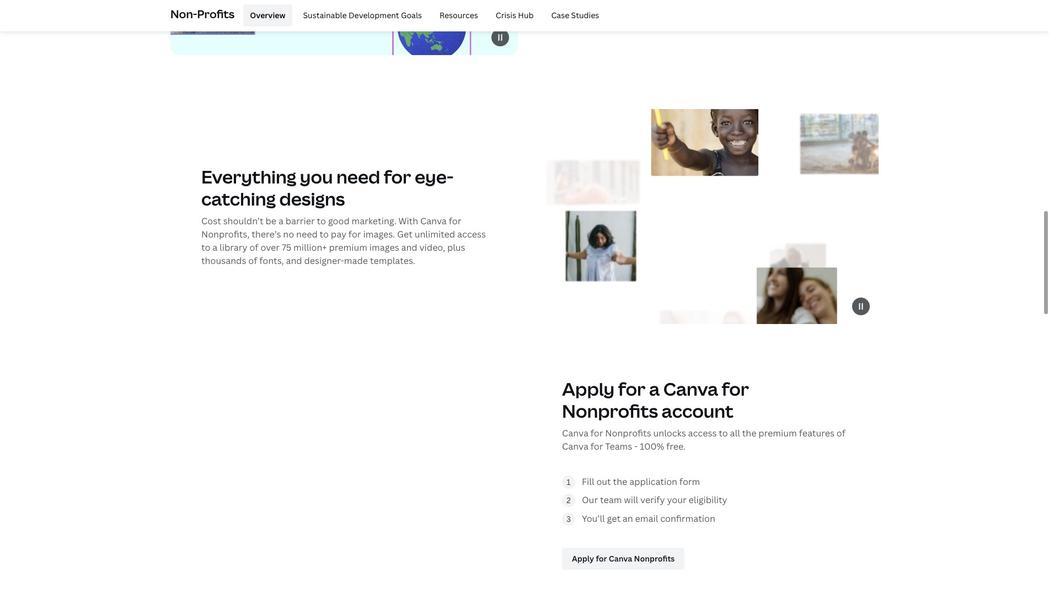 Task type: describe. For each thing, give the bounding box(es) containing it.
get
[[607, 513, 621, 525]]

studies
[[571, 10, 599, 20]]

images
[[370, 241, 399, 254]]

case studies link
[[545, 4, 606, 26]]

unlocks
[[654, 427, 686, 440]]

thousands
[[201, 255, 246, 267]]

bring
[[580, 18, 602, 31]]

to up thousands
[[201, 241, 210, 254]]

fonts,
[[259, 255, 284, 267]]

canva inside everything you need for eye- catching designs cost shouldn't be a barrier to good marketing. with canva for nonprofits, there's no need to pay for images. get unlimited access to a library of over 75 million+ premium images and video, plus thousands of fonts, and designer-made templates.
[[420, 215, 447, 227]]

75
[[282, 241, 291, 254]]

fill
[[582, 476, 595, 488]]

an
[[623, 513, 633, 525]]

our team will verify your eligibility
[[582, 494, 728, 507]]

access inside everything you need for eye- catching designs cost shouldn't be a barrier to good marketing. with canva for nonprofits, there's no need to pay for images. get unlimited access to a library of over 75 million+ premium images and video, plus thousands of fonts, and designer-made templates.
[[457, 228, 486, 240]]

confirmation
[[661, 513, 716, 525]]

video,
[[420, 241, 445, 254]]

profits
[[197, 7, 235, 21]]

over
[[261, 241, 280, 254]]

pay
[[331, 228, 346, 240]]

email
[[635, 513, 658, 525]]

unlimited folders and 100gb storage for all your designs bring your creativity to life with animations and gifs
[[580, 4, 821, 31]]

you
[[300, 165, 333, 188]]

library
[[220, 241, 247, 254]]

everything
[[201, 165, 296, 188]]

marketing.
[[352, 215, 397, 227]]

our
[[582, 494, 598, 507]]

designs inside everything you need for eye- catching designs cost shouldn't be a barrier to good marketing. with canva for nonprofits, there's no need to pay for images. get unlimited access to a library of over 75 million+ premium images and video, plus thousands of fonts, and designer-made templates.
[[279, 187, 345, 211]]

canva for nonprofits unlocks access to all the premium features of canva for teams - 100% free.
[[562, 427, 846, 453]]

overview link
[[243, 4, 292, 26]]

get
[[397, 228, 413, 240]]

-
[[635, 441, 638, 453]]

1 horizontal spatial need
[[337, 165, 380, 188]]

1 vertical spatial of
[[248, 255, 257, 267]]

goals
[[401, 10, 422, 20]]

you'll
[[582, 513, 605, 525]]

nonprofits inside canva for nonprofits unlocks access to all the premium features of canva for teams - 100% free.
[[605, 427, 651, 440]]

storage
[[706, 4, 738, 16]]

development
[[349, 10, 399, 20]]

hub
[[518, 10, 534, 20]]

crisis
[[496, 10, 516, 20]]

0 vertical spatial of
[[250, 241, 259, 254]]

resources link
[[433, 4, 485, 26]]

apply
[[562, 377, 615, 401]]

case studies
[[551, 10, 599, 20]]

with
[[695, 18, 714, 31]]

teams
[[605, 441, 632, 453]]

overview
[[250, 10, 286, 20]]

and down 75
[[286, 255, 302, 267]]

non-profits
[[170, 7, 235, 21]]

designer-
[[304, 255, 344, 267]]

gifs
[[783, 18, 802, 31]]

a inside "apply for a canva for nonprofits account"
[[649, 377, 660, 401]]

to inside canva for nonprofits unlocks access to all the premium features of canva for teams - 100% free.
[[719, 427, 728, 440]]

to left good
[[317, 215, 326, 227]]

eye-
[[415, 165, 454, 188]]

creativity
[[626, 18, 666, 31]]

life
[[680, 18, 693, 31]]

premium inside everything you need for eye- catching designs cost shouldn't be a barrier to good marketing. with canva for nonprofits, there's no need to pay for images. get unlimited access to a library of over 75 million+ premium images and video, plus thousands of fonts, and designer-made templates.
[[329, 241, 367, 254]]

barrier
[[286, 215, 315, 227]]

all for to
[[730, 427, 740, 440]]



Task type: locate. For each thing, give the bounding box(es) containing it.
be
[[266, 215, 276, 227]]

canva up the unlocks
[[664, 377, 718, 401]]

folders
[[624, 4, 654, 16]]

1 vertical spatial premium
[[759, 427, 797, 440]]

1 horizontal spatial designs
[[788, 4, 821, 16]]

2 vertical spatial your
[[667, 494, 687, 507]]

the inside canva for nonprofits unlocks access to all the premium features of canva for teams - 100% free.
[[742, 427, 757, 440]]

to left life
[[669, 18, 678, 31]]

of right features
[[837, 427, 846, 440]]

eligibility
[[689, 494, 728, 507]]

team
[[600, 494, 622, 507]]

of inside canva for nonprofits unlocks access to all the premium features of canva for teams - 100% free.
[[837, 427, 846, 440]]

crisis hub link
[[489, 4, 540, 26]]

sustainable development goals
[[303, 10, 422, 20]]

good
[[328, 215, 350, 227]]

0 vertical spatial designs
[[788, 4, 821, 16]]

1 vertical spatial need
[[296, 228, 318, 240]]

menu bar containing overview
[[239, 4, 606, 26]]

menu bar
[[239, 4, 606, 26]]

0 horizontal spatial a
[[213, 241, 218, 254]]

0 vertical spatial your
[[767, 4, 786, 16]]

nonprofits up teams
[[562, 399, 658, 423]]

1 vertical spatial designs
[[279, 187, 345, 211]]

unlimited
[[580, 4, 622, 16]]

1 horizontal spatial your
[[667, 494, 687, 507]]

0 vertical spatial a
[[279, 215, 284, 227]]

1 vertical spatial the
[[613, 476, 628, 488]]

100gb
[[674, 4, 704, 16]]

1 horizontal spatial access
[[688, 427, 717, 440]]

there's
[[252, 228, 281, 240]]

canva
[[420, 215, 447, 227], [664, 377, 718, 401], [562, 427, 589, 440], [562, 441, 589, 453]]

a
[[279, 215, 284, 227], [213, 241, 218, 254], [649, 377, 660, 401]]

to left the pay
[[320, 228, 329, 240]]

cost
[[201, 215, 221, 227]]

all
[[755, 4, 765, 16], [730, 427, 740, 440]]

a up thousands
[[213, 241, 218, 254]]

all for for
[[755, 4, 765, 16]]

designs up gifs
[[788, 4, 821, 16]]

need
[[337, 165, 380, 188], [296, 228, 318, 240]]

of left fonts,
[[248, 255, 257, 267]]

1 vertical spatial a
[[213, 241, 218, 254]]

the
[[742, 427, 757, 440], [613, 476, 628, 488]]

you'll get an email confirmation
[[582, 513, 716, 525]]

0 horizontal spatial premium
[[329, 241, 367, 254]]

1 horizontal spatial the
[[742, 427, 757, 440]]

0 horizontal spatial all
[[730, 427, 740, 440]]

images.
[[363, 228, 395, 240]]

access down account
[[688, 427, 717, 440]]

your down unlimited
[[604, 18, 624, 31]]

sustainable
[[303, 10, 347, 20]]

access
[[457, 228, 486, 240], [688, 427, 717, 440]]

2 horizontal spatial your
[[767, 4, 786, 16]]

no
[[283, 228, 294, 240]]

need right you
[[337, 165, 380, 188]]

case
[[551, 10, 570, 20]]

designs up barrier
[[279, 187, 345, 211]]

application
[[630, 476, 678, 488]]

and up the creativity
[[656, 4, 672, 16]]

access inside canva for nonprofits unlocks access to all the premium features of canva for teams - 100% free.
[[688, 427, 717, 440]]

2 vertical spatial a
[[649, 377, 660, 401]]

your up gifs
[[767, 4, 786, 16]]

0 horizontal spatial the
[[613, 476, 628, 488]]

to inside 'unlimited folders and 100gb storage for all your designs bring your creativity to life with animations and gifs'
[[669, 18, 678, 31]]

1 vertical spatial nonprofits
[[605, 427, 651, 440]]

with
[[399, 215, 418, 227]]

everything you need for eye- catching designs cost shouldn't be a barrier to good marketing. with canva for nonprofits, there's no need to pay for images. get unlimited access to a library of over 75 million+ premium images and video, plus thousands of fonts, and designer-made templates.
[[201, 165, 486, 267]]

2 horizontal spatial a
[[649, 377, 660, 401]]

1 vertical spatial your
[[604, 18, 624, 31]]

of
[[250, 241, 259, 254], [248, 255, 257, 267], [837, 427, 846, 440]]

templates.
[[370, 255, 415, 267]]

and down the get
[[401, 241, 417, 254]]

verify
[[641, 494, 665, 507]]

your
[[767, 4, 786, 16], [604, 18, 624, 31], [667, 494, 687, 507]]

1 horizontal spatial all
[[755, 4, 765, 16]]

designs
[[788, 4, 821, 16], [279, 187, 345, 211]]

free.
[[667, 441, 686, 453]]

form
[[680, 476, 700, 488]]

made
[[344, 255, 368, 267]]

your up "confirmation"
[[667, 494, 687, 507]]

non-
[[170, 7, 197, 21]]

canva inside "apply for a canva for nonprofits account"
[[664, 377, 718, 401]]

1 vertical spatial access
[[688, 427, 717, 440]]

a up the unlocks
[[649, 377, 660, 401]]

0 vertical spatial access
[[457, 228, 486, 240]]

nonprofits inside "apply for a canva for nonprofits account"
[[562, 399, 658, 423]]

for inside 'unlimited folders and 100gb storage for all your designs bring your creativity to life with animations and gifs'
[[740, 4, 753, 16]]

0 vertical spatial premium
[[329, 241, 367, 254]]

0 vertical spatial the
[[742, 427, 757, 440]]

to
[[669, 18, 678, 31], [317, 215, 326, 227], [320, 228, 329, 240], [201, 241, 210, 254], [719, 427, 728, 440]]

a right be
[[279, 215, 284, 227]]

all inside 'unlimited folders and 100gb storage for all your designs bring your creativity to life with animations and gifs'
[[755, 4, 765, 16]]

all inside canva for nonprofits unlocks access to all the premium features of canva for teams - 100% free.
[[730, 427, 740, 440]]

apply for a canva for nonprofits account
[[562, 377, 749, 423]]

1 horizontal spatial premium
[[759, 427, 797, 440]]

nonprofits
[[562, 399, 658, 423], [605, 427, 651, 440]]

and
[[656, 4, 672, 16], [765, 18, 781, 31], [401, 241, 417, 254], [286, 255, 302, 267]]

canva up unlimited at the left of page
[[420, 215, 447, 227]]

of left over
[[250, 241, 259, 254]]

100%
[[640, 441, 664, 453]]

nonprofits,
[[201, 228, 250, 240]]

and left gifs
[[765, 18, 781, 31]]

animations
[[716, 18, 763, 31]]

0 vertical spatial all
[[755, 4, 765, 16]]

0 horizontal spatial need
[[296, 228, 318, 240]]

0 horizontal spatial your
[[604, 18, 624, 31]]

premium
[[329, 241, 367, 254], [759, 427, 797, 440]]

crisis hub
[[496, 10, 534, 20]]

0 horizontal spatial access
[[457, 228, 486, 240]]

designs inside 'unlimited folders and 100gb storage for all your designs bring your creativity to life with animations and gifs'
[[788, 4, 821, 16]]

features
[[799, 427, 835, 440]]

0 horizontal spatial designs
[[279, 187, 345, 211]]

nonprofits up "-"
[[605, 427, 651, 440]]

sustainable development goals link
[[297, 4, 429, 26]]

premium up made
[[329, 241, 367, 254]]

1 vertical spatial all
[[730, 427, 740, 440]]

to down account
[[719, 427, 728, 440]]

fill out the application form
[[582, 476, 700, 488]]

premium inside canva for nonprofits unlocks access to all the premium features of canva for teams - 100% free.
[[759, 427, 797, 440]]

will
[[624, 494, 638, 507]]

2 vertical spatial of
[[837, 427, 846, 440]]

all up animations
[[755, 4, 765, 16]]

canva down apply
[[562, 427, 589, 440]]

access up plus
[[457, 228, 486, 240]]

plus
[[447, 241, 465, 254]]

unlimited
[[415, 228, 455, 240]]

catching
[[201, 187, 276, 211]]

account
[[662, 399, 734, 423]]

0 vertical spatial nonprofits
[[562, 399, 658, 423]]

million+
[[294, 241, 327, 254]]

all down account
[[730, 427, 740, 440]]

0 vertical spatial need
[[337, 165, 380, 188]]

out
[[597, 476, 611, 488]]

resources
[[440, 10, 478, 20]]

need up "million+"
[[296, 228, 318, 240]]

1 horizontal spatial a
[[279, 215, 284, 227]]

premium left features
[[759, 427, 797, 440]]

for
[[740, 4, 753, 16], [384, 165, 411, 188], [449, 215, 462, 227], [349, 228, 361, 240], [618, 377, 646, 401], [722, 377, 749, 401], [591, 427, 603, 440], [591, 441, 603, 453]]

shouldn't
[[223, 215, 264, 227]]

canva up fill
[[562, 441, 589, 453]]



Task type: vqa. For each thing, say whether or not it's contained in the screenshot.
good
yes



